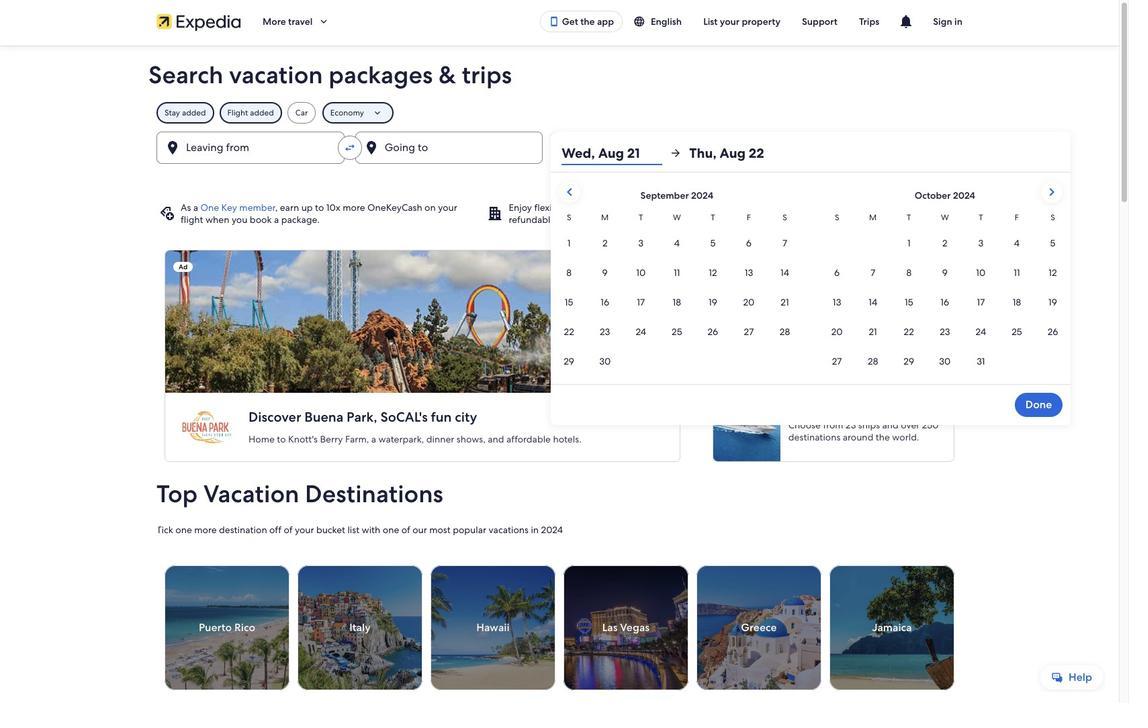 Task type: locate. For each thing, give the bounding box(es) containing it.
f
[[747, 212, 751, 223], [1015, 212, 1019, 223]]

s left all
[[783, 212, 787, 223]]

1 vertical spatial most
[[429, 524, 451, 536]]

1 horizontal spatial a
[[274, 214, 279, 226]]

more left destination at the bottom left of the page
[[194, 524, 217, 536]]

0 vertical spatial vacation
[[229, 59, 323, 91]]

jamaica
[[872, 621, 912, 635]]

0 horizontal spatial on
[[425, 202, 436, 214]]

pay
[[658, 202, 673, 214]]

2024 right vacations
[[541, 524, 563, 536]]

w down october 2024
[[941, 212, 949, 223]]

option
[[697, 202, 725, 214]]

10x
[[326, 202, 340, 214]]

2 m from the left
[[869, 212, 877, 223]]

customize
[[812, 202, 856, 214]]

1 added from the left
[[182, 107, 206, 118]]

added for stay added
[[182, 107, 206, 118]]

of
[[284, 524, 293, 536], [401, 524, 410, 536]]

1 f from the left
[[747, 212, 751, 223]]

vacation right place
[[880, 202, 916, 214]]

1 vertical spatial more
[[194, 524, 217, 536]]

more
[[343, 202, 365, 214], [194, 524, 217, 536]]

on
[[425, 202, 436, 214], [581, 214, 592, 226]]

0 horizontal spatial w
[[673, 212, 681, 223]]

m right the customize
[[869, 212, 877, 223]]

most
[[595, 214, 616, 226], [429, 524, 451, 536]]

3 s from the left
[[835, 212, 839, 223]]

2 horizontal spatial in
[[954, 15, 963, 28]]

done button
[[1015, 393, 1063, 417]]

added
[[182, 107, 206, 118], [250, 107, 274, 118]]

you
[[232, 214, 247, 226]]

0 horizontal spatial added
[[182, 107, 206, 118]]

with left ease
[[919, 202, 937, 214]]

vacation
[[229, 59, 323, 91], [880, 202, 916, 214]]

search vacation packages & trips
[[148, 59, 512, 91]]

most inside top vacation destinations region
[[429, 524, 451, 536]]

added right stay
[[182, 107, 206, 118]]

your right list
[[720, 15, 740, 28]]

2 horizontal spatial one
[[834, 214, 850, 226]]

one left place
[[834, 214, 850, 226]]

list your property
[[703, 15, 781, 28]]

2024 right september on the right
[[691, 189, 713, 202]]

t right ease
[[979, 212, 983, 223]]

0 horizontal spatial of
[[284, 524, 293, 536]]

s right all
[[835, 212, 839, 223]]

in right sign
[[954, 15, 963, 28]]

0 horizontal spatial with
[[362, 524, 380, 536]]

most left popular
[[429, 524, 451, 536]]

2 added from the left
[[250, 107, 274, 118]]

1 horizontal spatial w
[[941, 212, 949, 223]]

1 vertical spatial in
[[824, 214, 832, 226]]

0 vertical spatial &
[[439, 59, 456, 91]]

enjoy flexibility with our book now pay later option & fully refundable rates on most hotels
[[509, 202, 754, 226]]

enjoy
[[509, 202, 532, 214]]

rates
[[558, 214, 579, 226]]

september 2024
[[640, 189, 713, 202]]

4 s from the left
[[1051, 212, 1055, 223]]

sign
[[933, 15, 952, 28]]

22 inside thu, aug 22 button
[[749, 144, 764, 162]]

0 horizontal spatial a
[[193, 202, 198, 214]]

2 w from the left
[[941, 212, 949, 223]]

2 horizontal spatial with
[[919, 202, 937, 214]]

customize your vacation with ease all in one place
[[812, 202, 959, 226]]

our left book
[[596, 202, 611, 214]]

list your property link
[[693, 9, 791, 34]]

october
[[915, 189, 951, 202]]

s down previous month icon
[[567, 212, 571, 223]]

refundable
[[509, 214, 556, 226]]

0 horizontal spatial in
[[531, 524, 539, 536]]

1 m from the left
[[601, 212, 609, 223]]

& left the trips
[[439, 59, 456, 91]]

1 horizontal spatial m
[[869, 212, 877, 223]]

1 vertical spatial our
[[413, 524, 427, 536]]

trips
[[859, 15, 879, 28]]

1 horizontal spatial of
[[401, 524, 410, 536]]

book
[[250, 214, 272, 226]]

download the app button image
[[549, 16, 559, 27]]

one right list
[[383, 524, 399, 536]]

added right flight
[[250, 107, 274, 118]]

m
[[601, 212, 609, 223], [869, 212, 877, 223]]

popular
[[453, 524, 486, 536]]

september
[[640, 189, 689, 202]]

of down destinations
[[401, 524, 410, 536]]

2 vertical spatial in
[[531, 524, 539, 536]]

0 horizontal spatial one
[[175, 524, 192, 536]]

s down the next month icon on the top right of the page
[[1051, 212, 1055, 223]]

0 horizontal spatial 2024
[[541, 524, 563, 536]]

in inside 'customize your vacation with ease all in one place'
[[824, 214, 832, 226]]

on right 'onekeycash'
[[425, 202, 436, 214]]

0 horizontal spatial m
[[601, 212, 609, 223]]

your left bucket
[[295, 524, 314, 536]]

21 right -
[[627, 144, 640, 162]]

1 vertical spatial &
[[727, 202, 734, 214]]

22 right thu,
[[749, 144, 764, 162]]

w for september
[[673, 212, 681, 223]]

added for flight added
[[250, 107, 274, 118]]

2 horizontal spatial 2024
[[953, 189, 975, 202]]

m for september 2024
[[601, 212, 609, 223]]

1 s from the left
[[567, 212, 571, 223]]

1 horizontal spatial most
[[595, 214, 616, 226]]

0 horizontal spatial 21
[[603, 146, 613, 160]]

economy
[[330, 107, 364, 118]]

w for october
[[941, 212, 949, 223]]

1 horizontal spatial with
[[575, 202, 594, 214]]

your right the customize
[[859, 202, 878, 214]]

0 vertical spatial in
[[954, 15, 963, 28]]

more right 10x
[[343, 202, 365, 214]]

0 vertical spatial more
[[343, 202, 365, 214]]

list
[[348, 524, 359, 536]]

on right rates
[[581, 214, 592, 226]]

done
[[1026, 398, 1052, 412]]

1 horizontal spatial on
[[581, 214, 592, 226]]

flexibility
[[534, 202, 573, 214]]

as
[[181, 202, 191, 214]]

0 horizontal spatial more
[[194, 524, 217, 536]]

get the app
[[562, 15, 614, 28]]

2024 for september 2024
[[691, 189, 713, 202]]

in right vacations
[[531, 524, 539, 536]]

2 f from the left
[[1015, 212, 1019, 223]]

rico
[[234, 621, 255, 635]]

t right book
[[639, 212, 643, 223]]

list
[[703, 15, 718, 28]]

sign in
[[933, 15, 963, 28]]

t left ease
[[907, 212, 911, 223]]

&
[[439, 59, 456, 91], [727, 202, 734, 214]]

flight
[[227, 107, 248, 118]]

t
[[639, 212, 643, 223], [711, 212, 715, 223], [907, 212, 911, 223], [979, 212, 983, 223]]

w right pay
[[673, 212, 681, 223]]

1 horizontal spatial added
[[250, 107, 274, 118]]

vegas
[[620, 621, 650, 635]]

1 horizontal spatial f
[[1015, 212, 1019, 223]]

place
[[853, 214, 876, 226]]

0 horizontal spatial most
[[429, 524, 451, 536]]

22 right -
[[645, 146, 657, 160]]

the
[[580, 15, 595, 28]]

& inside "enjoy flexibility with our book now pay later option & fully refundable rates on most hotels"
[[727, 202, 734, 214]]

stay
[[165, 107, 180, 118]]

with inside 'customize your vacation with ease all in one place'
[[919, 202, 937, 214]]

our inside top vacation destinations region
[[413, 524, 427, 536]]

vacation up flight added
[[229, 59, 323, 91]]

hawaii vacation packages image
[[431, 566, 555, 690]]

our
[[596, 202, 611, 214], [413, 524, 427, 536]]

f for september 2024
[[747, 212, 751, 223]]

your inside 'customize your vacation with ease all in one place'
[[859, 202, 878, 214]]

tick one more destination off of your bucket list with one of our most popular vacations in 2024
[[157, 524, 563, 536]]

21
[[627, 144, 640, 162], [603, 146, 613, 160]]

2024 right 'october'
[[953, 189, 975, 202]]

get
[[562, 15, 578, 28]]

1 horizontal spatial our
[[596, 202, 611, 214]]

in
[[954, 15, 963, 28], [824, 214, 832, 226], [531, 524, 539, 536]]

0 vertical spatial most
[[595, 214, 616, 226]]

top vacation destinations region
[[148, 478, 971, 703]]

support link
[[791, 9, 848, 34]]

0 horizontal spatial f
[[747, 212, 751, 223]]

thu, aug 22 button
[[689, 141, 790, 165]]

earn
[[280, 202, 299, 214]]

travel
[[288, 15, 313, 28]]

destinations
[[305, 478, 443, 510]]

1 horizontal spatial 2024
[[691, 189, 713, 202]]

aug
[[598, 144, 624, 162], [720, 144, 746, 162], [581, 146, 601, 160], [623, 146, 643, 160]]

property
[[742, 15, 781, 28]]

main content
[[0, 46, 1119, 703]]

& left fully
[[727, 202, 734, 214]]

2024 inside top vacation destinations region
[[541, 524, 563, 536]]

1 horizontal spatial &
[[727, 202, 734, 214]]

a right book
[[274, 214, 279, 226]]

in right all
[[824, 214, 832, 226]]

search
[[148, 59, 223, 91]]

1 w from the left
[[673, 212, 681, 223]]

book
[[613, 202, 635, 214]]

with right list
[[362, 524, 380, 536]]

,
[[275, 202, 278, 214]]

m left book
[[601, 212, 609, 223]]

t right later
[[711, 212, 715, 223]]

your right 'onekeycash'
[[438, 202, 457, 214]]

most left hotels
[[595, 214, 616, 226]]

flight added
[[227, 107, 274, 118]]

of right off
[[284, 524, 293, 536]]

one right "tick"
[[175, 524, 192, 536]]

las vegas
[[602, 621, 650, 635]]

a right as
[[193, 202, 198, 214]]

as a one key member
[[181, 202, 275, 214]]

with
[[575, 202, 594, 214], [919, 202, 937, 214], [362, 524, 380, 536]]

aug 21 - aug 22 button
[[551, 132, 716, 164]]

0 horizontal spatial 22
[[645, 146, 657, 160]]

car
[[295, 107, 308, 118]]

f for october 2024
[[1015, 212, 1019, 223]]

1 horizontal spatial in
[[824, 214, 832, 226]]

your
[[720, 15, 740, 28], [438, 202, 457, 214], [859, 202, 878, 214], [295, 524, 314, 536]]

main content containing search vacation packages & trips
[[0, 46, 1119, 703]]

on inside "enjoy flexibility with our book now pay later option & fully refundable rates on most hotels"
[[581, 214, 592, 226]]

with down previous month icon
[[575, 202, 594, 214]]

1 vertical spatial vacation
[[880, 202, 916, 214]]

vacation
[[203, 478, 299, 510]]

21 left -
[[603, 146, 613, 160]]

2024 for october 2024
[[953, 189, 975, 202]]

0 horizontal spatial our
[[413, 524, 427, 536]]

1 horizontal spatial more
[[343, 202, 365, 214]]

trailing image
[[318, 15, 330, 28]]

next month image
[[1044, 184, 1060, 200]]

1 horizontal spatial vacation
[[880, 202, 916, 214]]

more inside top vacation destinations region
[[194, 524, 217, 536]]

las vegas vacation packages image
[[564, 566, 688, 690]]

0 vertical spatial our
[[596, 202, 611, 214]]

1 horizontal spatial 22
[[749, 144, 764, 162]]

our inside "enjoy flexibility with our book now pay later option & fully refundable rates on most hotels"
[[596, 202, 611, 214]]

1 of from the left
[[284, 524, 293, 536]]

our left popular
[[413, 524, 427, 536]]



Task type: vqa. For each thing, say whether or not it's contained in the screenshot.
the February 2024 element
no



Task type: describe. For each thing, give the bounding box(es) containing it.
bucket
[[316, 524, 345, 536]]

wed, aug 21
[[562, 144, 640, 162]]

puerto rico vacation packages image
[[165, 566, 289, 690]]

with inside top vacation destinations region
[[362, 524, 380, 536]]

thu,
[[689, 144, 717, 162]]

aug 21 - aug 22
[[581, 146, 657, 160]]

more travel button
[[252, 9, 341, 34]]

swap origin and destination values image
[[344, 142, 356, 154]]

key
[[221, 202, 237, 214]]

get the app link
[[540, 11, 623, 32]]

support
[[802, 15, 838, 28]]

expedia logo image
[[157, 12, 241, 31]]

in inside region
[[531, 524, 539, 536]]

-
[[615, 146, 620, 160]]

m for october 2024
[[869, 212, 877, 223]]

to
[[315, 202, 324, 214]]

your inside top vacation destinations region
[[295, 524, 314, 536]]

1 horizontal spatial one
[[383, 524, 399, 536]]

0 horizontal spatial vacation
[[229, 59, 323, 91]]

flight
[[181, 214, 203, 226]]

english
[[651, 15, 682, 28]]

now
[[637, 202, 656, 214]]

stay added
[[165, 107, 206, 118]]

22 inside "aug 21 - aug 22" button
[[645, 146, 657, 160]]

thu, aug 22
[[689, 144, 764, 162]]

italy
[[349, 621, 371, 635]]

ease
[[940, 202, 959, 214]]

trips
[[462, 59, 512, 91]]

packages
[[329, 59, 433, 91]]

trips link
[[848, 9, 890, 34]]

one inside 'customize your vacation with ease all in one place'
[[834, 214, 850, 226]]

3 t from the left
[[907, 212, 911, 223]]

italy vacation packages image
[[298, 566, 422, 690]]

all
[[812, 214, 821, 226]]

wed, aug 21 button
[[562, 141, 663, 165]]

4 t from the left
[[979, 212, 983, 223]]

onekeycash
[[367, 202, 422, 214]]

vacations
[[489, 524, 529, 536]]

1 horizontal spatial 21
[[627, 144, 640, 162]]

2 of from the left
[[401, 524, 410, 536]]

puerto
[[199, 621, 232, 635]]

previous month image
[[562, 184, 578, 200]]

your inside , earn up to 10x more onekeycash on your flight when you book a package.
[[438, 202, 457, 214]]

sign in button
[[922, 9, 973, 34]]

2 t from the left
[[711, 212, 715, 223]]

on inside , earn up to 10x more onekeycash on your flight when you book a package.
[[425, 202, 436, 214]]

destination
[[219, 524, 267, 536]]

app
[[597, 15, 614, 28]]

english button
[[623, 9, 693, 34]]

off
[[269, 524, 281, 536]]

one
[[201, 202, 219, 214]]

most inside "enjoy flexibility with our book now pay later option & fully refundable rates on most hotels"
[[595, 214, 616, 226]]

a inside , earn up to 10x more onekeycash on your flight when you book a package.
[[274, 214, 279, 226]]

economy button
[[322, 102, 394, 124]]

puerto rico
[[199, 621, 255, 635]]

when
[[205, 214, 229, 226]]

las
[[602, 621, 618, 635]]

more travel
[[263, 15, 313, 28]]

small image
[[633, 15, 651, 28]]

october 2024
[[915, 189, 975, 202]]

1 t from the left
[[639, 212, 643, 223]]

in inside dropdown button
[[954, 15, 963, 28]]

wed,
[[562, 144, 595, 162]]

tick
[[157, 524, 173, 536]]

greece vacation packages image
[[697, 566, 821, 690]]

top
[[157, 478, 198, 510]]

jamaica vacation packages image
[[829, 566, 954, 690]]

fully
[[736, 202, 754, 214]]

with inside "enjoy flexibility with our book now pay later option & fully refundable rates on most hotels"
[[575, 202, 594, 214]]

more inside , earn up to 10x more onekeycash on your flight when you book a package.
[[343, 202, 365, 214]]

communication center icon image
[[898, 13, 914, 30]]

2 s from the left
[[783, 212, 787, 223]]

one key member link
[[201, 202, 275, 214]]

vacation inside 'customize your vacation with ease all in one place'
[[880, 202, 916, 214]]

hotels
[[618, 214, 644, 226]]

0 horizontal spatial &
[[439, 59, 456, 91]]

, earn up to 10x more onekeycash on your flight when you book a package.
[[181, 202, 457, 226]]

more
[[263, 15, 286, 28]]

up
[[301, 202, 313, 214]]

hawaii
[[476, 621, 510, 635]]

greece
[[741, 621, 777, 635]]

package.
[[281, 214, 320, 226]]

top vacation destinations
[[157, 478, 443, 510]]



